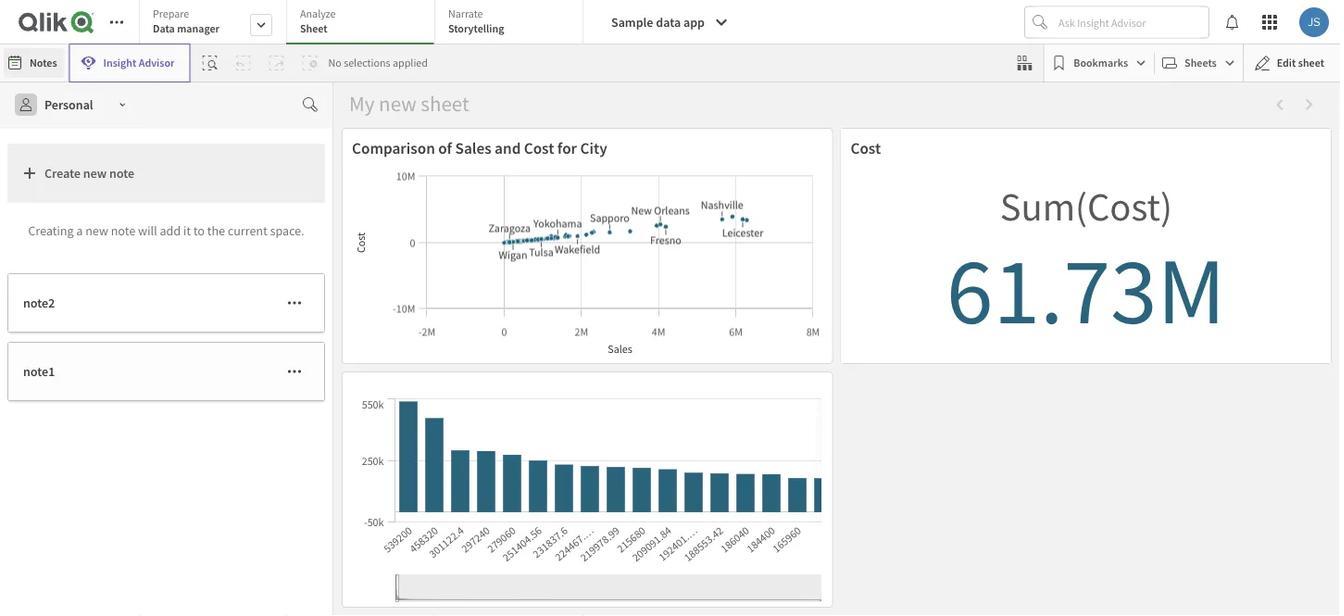 Task type: locate. For each thing, give the bounding box(es) containing it.
1 vertical spatial new
[[85, 222, 108, 239]]

1 horizontal spatial cost
[[851, 138, 881, 158]]

it
[[183, 222, 191, 239]]

cost
[[524, 138, 555, 158], [851, 138, 881, 158]]

new
[[83, 165, 107, 182], [85, 222, 108, 239]]

sample
[[612, 14, 654, 31]]

analyze
[[300, 6, 336, 21]]

sheet
[[300, 21, 328, 36]]

note inside button
[[109, 165, 135, 182]]

tab list
[[139, 0, 587, 46]]

creating
[[28, 222, 74, 239]]

0 horizontal spatial cost
[[524, 138, 555, 158]]

no
[[328, 56, 342, 70]]

note right create
[[109, 165, 135, 182]]

cost application
[[841, 128, 1332, 364]]

personal button
[[7, 90, 138, 120]]

61.73m application
[[0, 0, 1341, 616]]

create new note button
[[7, 144, 325, 203]]

space.
[[270, 222, 305, 239]]

new inside create new note button
[[83, 165, 107, 182]]

no selections applied
[[328, 56, 428, 70]]

sheets
[[1185, 56, 1217, 70]]

0 vertical spatial new
[[83, 165, 107, 182]]

note2 button
[[7, 273, 325, 333]]

2 cost from the left
[[851, 138, 881, 158]]

notes
[[30, 56, 57, 70]]

edit sheet
[[1278, 56, 1325, 70]]

new right the a
[[85, 222, 108, 239]]

of
[[439, 138, 452, 158]]

tab list inside 61.73m "application"
[[139, 0, 587, 46]]

0 vertical spatial note
[[109, 165, 135, 182]]

sheets button
[[1159, 48, 1240, 78]]

61.73m
[[947, 231, 1226, 349]]

note1 button
[[7, 342, 325, 401]]

application
[[309, 372, 833, 608]]

note left will
[[111, 222, 136, 239]]

comparison of sales and cost for city application
[[342, 128, 833, 364]]

note
[[109, 165, 135, 182], [111, 222, 136, 239]]

will
[[138, 222, 157, 239]]

1 cost from the left
[[524, 138, 555, 158]]

and
[[495, 138, 521, 158]]

narrate
[[448, 6, 483, 21]]

add
[[160, 222, 181, 239]]

tab list containing prepare
[[139, 0, 587, 46]]

sales
[[455, 138, 492, 158]]

smart search image
[[202, 56, 217, 70]]

create
[[44, 165, 81, 182]]

edit
[[1278, 56, 1297, 70]]

bookmarks button
[[1048, 48, 1151, 78]]

a
[[76, 222, 83, 239]]

sum(cost)
[[1000, 181, 1173, 231]]

prepare data manager
[[153, 6, 220, 36]]

prepare
[[153, 6, 189, 21]]

selections tool image
[[1018, 56, 1032, 70]]

new right create
[[83, 165, 107, 182]]



Task type: describe. For each thing, give the bounding box(es) containing it.
the
[[207, 222, 225, 239]]

sample data app button
[[600, 7, 740, 37]]

bookmarks
[[1074, 56, 1129, 70]]

for
[[558, 138, 577, 158]]

create new note
[[44, 165, 135, 182]]

comparison
[[352, 138, 435, 158]]

1 vertical spatial note
[[111, 222, 136, 239]]

Ask Insight Advisor text field
[[1055, 7, 1209, 37]]

sum(cost) 61.73m
[[947, 181, 1226, 349]]

insight
[[103, 56, 136, 70]]

applied
[[393, 56, 428, 70]]

sample data app
[[612, 14, 705, 31]]

comparison of sales and cost for city
[[352, 138, 608, 158]]

personal
[[44, 96, 93, 113]]

john smith image
[[1300, 7, 1330, 37]]

to
[[194, 222, 205, 239]]

app
[[684, 14, 705, 31]]

selections
[[344, 56, 391, 70]]

data
[[153, 21, 175, 36]]

edit sheet button
[[1243, 44, 1341, 82]]

data
[[656, 14, 681, 31]]

narrate storytelling
[[448, 6, 504, 36]]

sheet
[[1299, 56, 1325, 70]]

analyze sheet
[[300, 6, 336, 36]]

search notes image
[[303, 97, 318, 112]]

current
[[228, 222, 268, 239]]

note1
[[23, 363, 55, 380]]

insight advisor button
[[69, 44, 190, 82]]

storytelling
[[448, 21, 504, 36]]

city
[[580, 138, 608, 158]]

notes button
[[4, 48, 64, 78]]

insight advisor
[[103, 56, 175, 70]]

note2
[[23, 295, 55, 311]]

advisor
[[139, 56, 175, 70]]

manager
[[177, 21, 220, 36]]

creating a new note will add it to the current space.
[[28, 222, 305, 239]]



Task type: vqa. For each thing, say whether or not it's contained in the screenshot.
Comparison of Sales and Cost for City
yes



